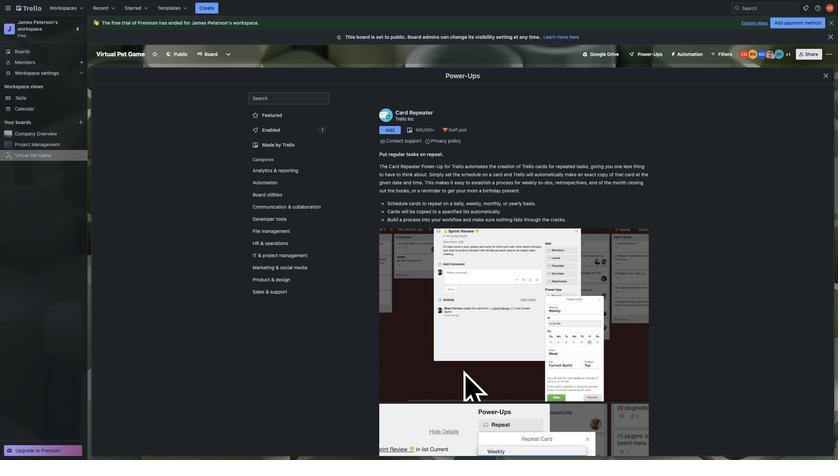 Task type: vqa. For each thing, say whether or not it's contained in the screenshot.
Color: yellow, title: none image
no



Task type: describe. For each thing, give the bounding box(es) containing it.
0 horizontal spatial on
[[420, 151, 426, 157]]

2 horizontal spatial sm image
[[424, 138, 431, 145]]

& for it
[[258, 252, 262, 258]]

virtual pet game inside text field
[[96, 51, 145, 58]]

Board name text field
[[93, 49, 148, 60]]

explore plans button
[[742, 19, 768, 27]]

share button
[[796, 49, 823, 60]]

has
[[159, 20, 167, 26]]

for right up
[[445, 163, 451, 169]]

books,
[[396, 188, 411, 193]]

board for board
[[205, 51, 218, 57]]

easy
[[455, 180, 465, 185]]

falls
[[514, 217, 523, 222]]

2 screenshot image from the top
[[380, 404, 649, 460]]

& for hr
[[261, 240, 264, 246]]

communication & collaboration link
[[249, 202, 330, 212]]

pet inside virtual pet game text field
[[117, 51, 127, 58]]

weekly
[[522, 180, 537, 185]]

star or unstar board image
[[152, 52, 158, 57]]

automates
[[465, 163, 488, 169]]

1 horizontal spatial +
[[786, 52, 789, 57]]

0 vertical spatial at
[[514, 34, 519, 40]]

Search text field
[[249, 92, 330, 104]]

banner containing 👋
[[88, 16, 839, 30]]

setting
[[496, 34, 513, 40]]

james peterson (jamespeterson93) image
[[766, 50, 775, 59]]

views
[[30, 84, 43, 89]]

1 screenshot image from the top
[[380, 229, 649, 401]]

add for add
[[386, 127, 395, 133]]

public
[[174, 51, 188, 57]]

premium inside banner
[[138, 20, 158, 26]]

overview
[[37, 131, 57, 137]]

create button
[[195, 3, 218, 13]]

process inside schedule cards to repeat on a daily, weekly, monthly, or yearly basis. cards will be copied to a specified list automatically. build a process into your workflow and make sure nothing falls through the cracks.
[[404, 217, 421, 222]]

of left that
[[610, 172, 614, 177]]

templates button
[[154, 3, 191, 13]]

on inside schedule cards to repeat on a daily, weekly, monthly, or yearly basis. cards will be copied to a specified list automatically. build a process into your workflow and make sure nothing falls through the cracks.
[[443, 201, 449, 206]]

repeater inside card repeater trello inc
[[410, 109, 433, 115]]

the down copy
[[605, 180, 612, 185]]

upgrade to premium
[[16, 448, 60, 453]]

1 vertical spatial power-ups
[[446, 72, 480, 80]]

on inside 'the card repeater power-up for trello automates the creation of trello cards for repeated tasks, giving you one less thing to have to think about. simply set the schedule on a card and trello will automatically make an exact copy of that card at the given date and time. this makes it easy to establish a process for weekly to-dos, retrospectives, end of the month closing out the books, or a reminder to get your mom a birthday present.'
[[483, 172, 488, 177]]

workspaces
[[50, 5, 77, 11]]

the down thing
[[642, 172, 649, 177]]

open information menu image
[[815, 5, 822, 11]]

is
[[371, 34, 375, 40]]

0 vertical spatial management
[[262, 228, 290, 234]]

1 vertical spatial management
[[279, 252, 308, 258]]

this inside 'the card repeater power-up for trello automates the creation of trello cards for repeated tasks, giving you one less thing to have to think about. simply set the schedule on a card and trello will automatically make an exact copy of that card at the given date and time. this makes it easy to establish a process for weekly to-dos, retrospectives, end of the month closing out the books, or a reminder to get your mom a birthday present.'
[[425, 180, 434, 185]]

1 card from the left
[[493, 172, 503, 177]]

james inside james peterson's workspace free
[[18, 19, 32, 25]]

yearly
[[509, 201, 522, 206]]

google drive
[[591, 51, 619, 57]]

cracks.
[[551, 217, 566, 222]]

closing
[[628, 180, 644, 185]]

0 horizontal spatial virtual pet game
[[15, 152, 51, 158]]

featured link
[[249, 109, 330, 122]]

table link
[[15, 95, 84, 101]]

repeater inside 'the card repeater power-up for trello automates the creation of trello cards for repeated tasks, giving you one less thing to have to think about. simply set the schedule on a card and trello will automatically make an exact copy of that card at the given date and time. this makes it easy to establish a process for weekly to-dos, retrospectives, end of the month closing out the books, or a reminder to get your mom a birthday present.'
[[401, 163, 420, 169]]

to left get
[[442, 188, 447, 193]]

to right "easy"
[[466, 180, 471, 185]]

file
[[253, 228, 260, 234]]

policy
[[448, 138, 461, 144]]

0 horizontal spatial this
[[345, 34, 355, 40]]

establish
[[472, 180, 491, 185]]

& for communication
[[288, 204, 291, 210]]

plans
[[758, 21, 768, 26]]

analytics & reporting
[[253, 168, 298, 173]]

support inside the sales & support link
[[270, 289, 287, 295]]

1 horizontal spatial sm image
[[380, 138, 386, 145]]

1 horizontal spatial time.
[[529, 34, 541, 40]]

board for board utilities
[[253, 192, 266, 198]]

add board image
[[78, 120, 84, 125]]

design
[[276, 277, 290, 282]]

product & design
[[253, 277, 290, 282]]

power- inside 'the card repeater power-up for trello automates the creation of trello cards for repeated tasks, giving you one less thing to have to think about. simply set the schedule on a card and trello will automatically make an exact copy of that card at the given date and time. this makes it easy to establish a process for weekly to-dos, retrospectives, end of the month closing out the books, or a reminder to get your mom a birthday present.'
[[422, 163, 437, 169]]

0 horizontal spatial virtual
[[15, 152, 29, 158]]

can
[[441, 34, 449, 40]]

weekly,
[[466, 201, 482, 206]]

payment
[[785, 20, 804, 26]]

your inside schedule cards to repeat on a daily, weekly, monthly, or yearly basis. cards will be copied to a specified list automatically. build a process into your workflow and make sure nothing falls through the cracks.
[[432, 217, 441, 222]]

cards
[[388, 209, 400, 214]]

repeat
[[428, 201, 442, 206]]

it
[[451, 180, 454, 185]]

explore plans
[[742, 21, 768, 26]]

make inside 'the card repeater power-up for trello automates the creation of trello cards for repeated tasks, giving you one less thing to have to think about. simply set the schedule on a card and trello will automatically make an exact copy of that card at the given date and time. this makes it easy to establish a process for weekly to-dos, retrospectives, end of the month closing out the books, or a reminder to get your mom a birthday present.'
[[565, 172, 577, 177]]

have
[[385, 172, 395, 177]]

sales
[[253, 289, 265, 295]]

workspace inside james peterson's workspace free
[[18, 26, 42, 32]]

here
[[570, 34, 579, 40]]

0 horizontal spatial sm image
[[336, 34, 345, 41]]

virtual pet game link
[[15, 152, 84, 159]]

j link
[[4, 24, 15, 34]]

to left have
[[380, 172, 384, 177]]

trello inside card repeater trello inc
[[395, 116, 407, 122]]

board
[[357, 34, 370, 40]]

wave image
[[93, 20, 99, 26]]

you
[[605, 163, 613, 169]]

sure
[[486, 217, 495, 222]]

500,000
[[416, 127, 432, 132]]

schedule
[[462, 172, 481, 177]]

collaboration
[[293, 204, 321, 210]]

jeremy miller (jeremymiller198) image
[[775, 50, 784, 59]]

copied
[[417, 209, 432, 214]]

upgrade
[[16, 448, 34, 453]]

file management
[[253, 228, 290, 234]]

made by trello link
[[249, 138, 330, 152]]

company overview
[[15, 131, 57, 137]]

put regular tasks on repeat.
[[380, 151, 444, 157]]

workspace for workspace views
[[4, 84, 29, 89]]

0 horizontal spatial christina overa (christinaovera) image
[[740, 50, 749, 59]]

out
[[380, 188, 387, 193]]

for up present.
[[515, 180, 521, 185]]

search image
[[735, 5, 740, 11]]

regular
[[389, 151, 405, 157]]

peterson's inside banner
[[208, 20, 232, 26]]

exact
[[585, 172, 597, 177]]

james peterson's workspace link
[[18, 19, 59, 32]]

workspace for workspace settings
[[15, 70, 40, 76]]

your boards
[[4, 119, 31, 125]]

add for add payment method
[[775, 20, 784, 26]]

workspace settings
[[15, 70, 59, 76]]

to down repeat
[[433, 209, 437, 214]]

1 vertical spatial and
[[403, 180, 412, 185]]

the inside schedule cards to repeat on a daily, weekly, monthly, or yearly basis. cards will be copied to a specified list automatically. build a process into your workflow and make sure nothing falls through the cracks.
[[543, 217, 550, 222]]

& for analytics
[[274, 168, 277, 173]]

ben nelson (bennelson96) image
[[748, 50, 758, 59]]

repeat.
[[427, 151, 444, 157]]

file management link
[[249, 226, 330, 237]]

more
[[557, 34, 568, 40]]

& for sales
[[266, 289, 269, 295]]

giving
[[591, 163, 604, 169]]

the left creation
[[489, 163, 496, 169]]

Search field
[[740, 3, 799, 13]]

present.
[[502, 188, 520, 193]]

at inside 'the card repeater power-up for trello automates the creation of trello cards for repeated tasks, giving you one less thing to have to think about. simply set the schedule on a card and trello will automatically make an exact copy of that card at the given date and time. this makes it easy to establish a process for weekly to-dos, retrospectives, end of the month closing out the books, or a reminder to get your mom a birthday present.'
[[636, 172, 640, 177]]

your boards with 3 items element
[[4, 118, 68, 126]]

hr & operations
[[253, 240, 288, 246]]

ended
[[169, 20, 183, 26]]

0 horizontal spatial ups
[[468, 72, 480, 80]]

free
[[18, 33, 26, 38]]

made by trello
[[262, 142, 295, 148]]

repeated
[[556, 163, 576, 169]]

1 vertical spatial 1
[[322, 127, 324, 132]]

any
[[520, 34, 528, 40]]

add button
[[380, 126, 401, 134]]

its
[[469, 34, 474, 40]]

0 vertical spatial 1
[[789, 52, 791, 57]]

of right end
[[599, 180, 603, 185]]

company overview link
[[15, 130, 84, 137]]

1 vertical spatial premium
[[41, 448, 60, 453]]

workspace navigation collapse icon image
[[73, 24, 83, 34]]

put
[[380, 151, 387, 157]]

company
[[15, 131, 35, 137]]



Task type: locate. For each thing, give the bounding box(es) containing it.
to-
[[538, 180, 545, 185]]

2 card from the left
[[625, 172, 635, 177]]

game down management
[[39, 152, 51, 158]]

0 vertical spatial will
[[527, 172, 534, 177]]

or
[[412, 188, 416, 193], [503, 201, 508, 206]]

or inside schedule cards to repeat on a daily, weekly, monthly, or yearly basis. cards will be copied to a specified list automatically. build a process into your workflow and make sure nothing falls through the cracks.
[[503, 201, 508, 206]]

a up establish
[[489, 172, 492, 177]]

christina overa (christinaovera) image right open information menu icon
[[826, 4, 835, 12]]

or left yearly
[[503, 201, 508, 206]]

1 vertical spatial screenshot image
[[380, 404, 649, 460]]

1 horizontal spatial add
[[775, 20, 784, 26]]

at left 'any'
[[514, 34, 519, 40]]

& inside it & project management link
[[258, 252, 262, 258]]

for up automatically
[[549, 163, 555, 169]]

this up reminder
[[425, 180, 434, 185]]

👋 the free trial of premium has ended for james peterson's workspace .
[[93, 20, 259, 26]]

1 vertical spatial will
[[402, 209, 409, 214]]

james peterson's workspace free
[[18, 19, 59, 38]]

1 horizontal spatial this
[[425, 180, 434, 185]]

2 vertical spatial board
[[253, 192, 266, 198]]

calendar link
[[15, 105, 84, 112]]

1 vertical spatial this
[[425, 180, 434, 185]]

support up tasks at the top of page
[[405, 138, 422, 144]]

1 vertical spatial game
[[39, 152, 51, 158]]

cards inside schedule cards to repeat on a daily, weekly, monthly, or yearly basis. cards will be copied to a specified list automatically. build a process into your workflow and make sure nothing falls through the cracks.
[[409, 201, 421, 206]]

& inside marketing & social media "link"
[[276, 265, 279, 270]]

& for marketing
[[276, 265, 279, 270]]

through
[[524, 217, 541, 222]]

workspace
[[15, 70, 40, 76], [4, 84, 29, 89]]

on up the specified
[[443, 201, 449, 206]]

0 vertical spatial this
[[345, 34, 355, 40]]

game
[[128, 51, 145, 58], [39, 152, 51, 158]]

virtual down the wave icon
[[96, 51, 116, 58]]

1 horizontal spatial the
[[380, 163, 388, 169]]

sm image
[[336, 34, 345, 41], [380, 138, 386, 145], [424, 138, 431, 145]]

1 vertical spatial workspace
[[4, 84, 29, 89]]

card inside 'the card repeater power-up for trello automates the creation of trello cards for repeated tasks, giving you one less thing to have to think about. simply set the schedule on a card and trello will automatically make an exact copy of that card at the given date and time. this makes it easy to establish a process for weekly to-dos, retrospectives, end of the month closing out the books, or a reminder to get your mom a birthday present.'
[[389, 163, 400, 169]]

1 horizontal spatial make
[[565, 172, 577, 177]]

to right upgrade
[[36, 448, 40, 453]]

& inside product & design link
[[271, 277, 275, 282]]

add inside button
[[386, 127, 395, 133]]

2 horizontal spatial on
[[483, 172, 488, 177]]

contact
[[386, 138, 404, 144]]

featured
[[262, 112, 282, 118]]

the
[[489, 163, 496, 169], [453, 172, 460, 177], [642, 172, 649, 177], [605, 180, 612, 185], [388, 188, 395, 193], [543, 217, 550, 222]]

1 vertical spatial your
[[432, 217, 441, 222]]

tasks,
[[577, 163, 590, 169]]

0 vertical spatial or
[[412, 188, 416, 193]]

1 vertical spatial pet
[[30, 152, 37, 158]]

premium right upgrade
[[41, 448, 60, 453]]

0 horizontal spatial set
[[376, 34, 384, 40]]

templates
[[158, 5, 181, 11]]

support down design
[[270, 289, 287, 295]]

will inside 'the card repeater power-up for trello automates the creation of trello cards for repeated tasks, giving you one less thing to have to think about. simply set the schedule on a card and trello will automatically make an exact copy of that card at the given date and time. this makes it easy to establish a process for weekly to-dos, retrospectives, end of the month closing out the books, or a reminder to get your mom a birthday present.'
[[527, 172, 534, 177]]

pet
[[117, 51, 127, 58], [30, 152, 37, 158]]

game left star or unstar board image
[[128, 51, 145, 58]]

add payment method
[[775, 20, 822, 26]]

& down board utilities link
[[288, 204, 291, 210]]

2 horizontal spatial board
[[408, 34, 422, 40]]

card inside card repeater trello inc
[[396, 109, 408, 115]]

will up weekly
[[527, 172, 534, 177]]

peterson's down back to home image on the left of page
[[34, 19, 58, 25]]

workspace down members
[[15, 70, 40, 76]]

0 horizontal spatial power-ups
[[446, 72, 480, 80]]

and down think
[[403, 180, 412, 185]]

& left design
[[271, 277, 275, 282]]

+ right jeremy miller (jeremymiller198) icon
[[786, 52, 789, 57]]

2 horizontal spatial and
[[504, 172, 512, 177]]

customize views image
[[225, 51, 232, 58]]

for inside banner
[[184, 20, 190, 26]]

1 vertical spatial cards
[[409, 201, 421, 206]]

0 horizontal spatial premium
[[41, 448, 60, 453]]

1 horizontal spatial power-
[[446, 72, 468, 80]]

1 horizontal spatial james
[[192, 20, 206, 26]]

the card repeater power-up for trello automates the creation of trello cards for repeated tasks, giving you one less thing to have to think about. simply set the schedule on a card and trello will automatically make an exact copy of that card at the given date and time. this makes it easy to establish a process for weekly to-dos, retrospectives, end of the month closing out the books, or a reminder to get your mom a birthday present.
[[380, 163, 649, 193]]

hr & operations link
[[249, 238, 330, 249]]

make down automatically.
[[473, 217, 484, 222]]

or right the books,
[[412, 188, 416, 193]]

1 horizontal spatial christina overa (christinaovera) image
[[826, 4, 835, 12]]

ups inside button
[[654, 51, 663, 57]]

sm image down '500,000 +'
[[424, 138, 431, 145]]

staff
[[449, 127, 458, 132]]

time. right 'any'
[[529, 34, 541, 40]]

0 vertical spatial premium
[[138, 20, 158, 26]]

& right analytics
[[274, 168, 277, 173]]

add inside the add payment method button
[[775, 20, 784, 26]]

one
[[615, 163, 623, 169]]

cards up automatically
[[536, 163, 548, 169]]

0 horizontal spatial will
[[402, 209, 409, 214]]

privacy policy link
[[431, 138, 461, 144]]

drive
[[608, 51, 619, 57]]

james inside banner
[[192, 20, 206, 26]]

0 horizontal spatial james
[[18, 19, 32, 25]]

to up date
[[397, 172, 401, 177]]

+ left ❤️
[[432, 127, 435, 132]]

process down be
[[404, 217, 421, 222]]

developer
[[253, 216, 275, 222]]

power-
[[638, 51, 654, 57], [446, 72, 468, 80], [422, 163, 437, 169]]

0 vertical spatial christina overa (christinaovera) image
[[826, 4, 835, 12]]

automation left filters 'button'
[[678, 51, 703, 57]]

sm image
[[668, 49, 678, 58]]

0 vertical spatial card
[[396, 109, 408, 115]]

card up have
[[389, 163, 400, 169]]

0 horizontal spatial the
[[102, 20, 110, 26]]

or inside 'the card repeater power-up for trello automates the creation of trello cards for repeated tasks, giving you one less thing to have to think about. simply set the schedule on a card and trello will automatically make an exact copy of that card at the given date and time. this makes it easy to establish a process for weekly to-dos, retrospectives, end of the month closing out the books, or a reminder to get your mom a birthday present.'
[[412, 188, 416, 193]]

automation
[[678, 51, 703, 57], [253, 180, 278, 185]]

0 vertical spatial +
[[786, 52, 789, 57]]

and down creation
[[504, 172, 512, 177]]

👋
[[93, 20, 99, 26]]

0 vertical spatial virtual pet game
[[96, 51, 145, 58]]

management up operations
[[262, 228, 290, 234]]

card down less on the right of the page
[[625, 172, 635, 177]]

2 vertical spatial power-
[[422, 163, 437, 169]]

social
[[280, 265, 293, 270]]

+
[[786, 52, 789, 57], [432, 127, 435, 132]]

analytics
[[253, 168, 273, 173]]

power-ups inside button
[[638, 51, 663, 57]]

1 horizontal spatial at
[[636, 172, 640, 177]]

premium
[[138, 20, 158, 26], [41, 448, 60, 453]]

repeater up inc
[[410, 109, 433, 115]]

game inside virtual pet game link
[[39, 152, 51, 158]]

0 vertical spatial ups
[[654, 51, 663, 57]]

your
[[4, 119, 14, 125]]

google drive button
[[579, 49, 623, 60]]

a up birthday
[[493, 180, 495, 185]]

❤️ staff pick
[[443, 127, 467, 132]]

of inside banner
[[132, 20, 137, 26]]

0 vertical spatial make
[[565, 172, 577, 177]]

for right 'ended'
[[184, 20, 190, 26]]

pet down trial in the top left of the page
[[117, 51, 127, 58]]

project
[[263, 252, 278, 258]]

make up retrospectives,
[[565, 172, 577, 177]]

board left utilities
[[253, 192, 266, 198]]

trial
[[122, 20, 131, 26]]

make inside schedule cards to repeat on a daily, weekly, monthly, or yearly basis. cards will be copied to a specified list automatically. build a process into your workflow and make sure nothing falls through the cracks.
[[473, 217, 484, 222]]

this left board
[[345, 34, 355, 40]]

0 horizontal spatial card
[[493, 172, 503, 177]]

0 horizontal spatial add
[[386, 127, 395, 133]]

1 vertical spatial +
[[432, 127, 435, 132]]

make
[[565, 172, 577, 177], [473, 217, 484, 222]]

0 vertical spatial game
[[128, 51, 145, 58]]

privacy
[[431, 138, 447, 144]]

board left customize views icon in the left of the page
[[205, 51, 218, 57]]

share
[[806, 51, 819, 57]]

0 horizontal spatial make
[[473, 217, 484, 222]]

1 vertical spatial ups
[[468, 72, 480, 80]]

& inside communication & collaboration link
[[288, 204, 291, 210]]

creation
[[498, 163, 515, 169]]

show menu image
[[826, 51, 833, 58]]

1 horizontal spatial set
[[445, 172, 452, 177]]

cards up be
[[409, 201, 421, 206]]

james down create button
[[192, 20, 206, 26]]

automation link
[[249, 177, 330, 188]]

be
[[410, 209, 415, 214]]

& inside analytics & reporting link
[[274, 168, 277, 173]]

james
[[18, 19, 32, 25], [192, 20, 206, 26]]

1 horizontal spatial virtual pet game
[[96, 51, 145, 58]]

enabled
[[262, 127, 280, 133]]

time. down about.
[[413, 180, 424, 185]]

public.
[[391, 34, 407, 40]]

0 horizontal spatial and
[[403, 180, 412, 185]]

pet inside virtual pet game link
[[30, 152, 37, 158]]

2 vertical spatial on
[[443, 201, 449, 206]]

christina overa (christinaovera) image
[[826, 4, 835, 12], [740, 50, 749, 59]]

card
[[396, 109, 408, 115], [389, 163, 400, 169]]

about.
[[414, 172, 428, 177]]

it & project management
[[253, 252, 308, 258]]

1 horizontal spatial cards
[[536, 163, 548, 169]]

time. inside 'the card repeater power-up for trello automates the creation of trello cards for repeated tasks, giving you one less thing to have to think about. simply set the schedule on a card and trello will automatically make an exact copy of that card at the given date and time. this makes it easy to establish a process for weekly to-dos, retrospectives, end of the month closing out the books, or a reminder to get your mom a birthday present.'
[[413, 180, 424, 185]]

add
[[775, 20, 784, 26], [386, 127, 395, 133]]

workspace settings button
[[0, 68, 88, 79]]

of right creation
[[517, 163, 521, 169]]

a right mom
[[479, 188, 482, 193]]

contact support
[[386, 138, 422, 144]]

set right is
[[376, 34, 384, 40]]

& left the social
[[276, 265, 279, 270]]

1 vertical spatial time.
[[413, 180, 424, 185]]

0 vertical spatial screenshot image
[[380, 229, 649, 401]]

and inside schedule cards to repeat on a daily, weekly, monthly, or yearly basis. cards will be copied to a specified list automatically. build a process into your workflow and make sure nothing falls through the cracks.
[[463, 217, 471, 222]]

james up free
[[18, 19, 32, 25]]

1 vertical spatial card
[[389, 163, 400, 169]]

a left reminder
[[418, 188, 420, 193]]

and down list
[[463, 217, 471, 222]]

the inside 'the card repeater power-up for trello automates the creation of trello cards for repeated tasks, giving you one less thing to have to think about. simply set the schedule on a card and trello will automatically make an exact copy of that card at the given date and time. this makes it easy to establish a process for weekly to-dos, retrospectives, end of the month closing out the books, or a reminder to get your mom a birthday present.'
[[380, 163, 388, 169]]

0 vertical spatial automation
[[678, 51, 703, 57]]

2 horizontal spatial power-
[[638, 51, 654, 57]]

virtual down project
[[15, 152, 29, 158]]

0 notifications image
[[802, 4, 810, 12]]

the right out
[[388, 188, 395, 193]]

will inside schedule cards to repeat on a daily, weekly, monthly, or yearly basis. cards will be copied to a specified list automatically. build a process into your workflow and make sure nothing falls through the cracks.
[[402, 209, 409, 214]]

0 vertical spatial the
[[102, 20, 110, 26]]

the right 👋
[[102, 20, 110, 26]]

1 vertical spatial make
[[473, 217, 484, 222]]

this board is set to public. board admins can change its visibility setting at any time. learn more here
[[345, 34, 579, 40]]

❤️
[[443, 127, 448, 132]]

the up "easy"
[[453, 172, 460, 177]]

reminder
[[422, 188, 441, 193]]

premium left has
[[138, 20, 158, 26]]

0 vertical spatial board
[[408, 34, 422, 40]]

the up have
[[380, 163, 388, 169]]

1 horizontal spatial game
[[128, 51, 145, 58]]

& inside the sales & support link
[[266, 289, 269, 295]]

power- inside button
[[638, 51, 654, 57]]

0 horizontal spatial or
[[412, 188, 416, 193]]

to left public. at the top of page
[[385, 34, 390, 40]]

automation up board utilities
[[253, 180, 278, 185]]

the inside banner
[[102, 20, 110, 26]]

workspace up table
[[4, 84, 29, 89]]

1 vertical spatial automation
[[253, 180, 278, 185]]

your down "easy"
[[456, 188, 466, 193]]

1 vertical spatial workspace
[[18, 26, 42, 32]]

a right build
[[400, 217, 402, 222]]

set up it
[[445, 172, 452, 177]]

& for product
[[271, 277, 275, 282]]

1 horizontal spatial workspace
[[233, 20, 258, 26]]

sm image up "put"
[[380, 138, 386, 145]]

0 vertical spatial support
[[405, 138, 422, 144]]

card down creation
[[493, 172, 503, 177]]

back to home image
[[16, 3, 41, 13]]

a down repeat
[[438, 209, 441, 214]]

1 horizontal spatial on
[[443, 201, 449, 206]]

a up the specified
[[450, 201, 453, 206]]

on right tasks at the top of page
[[420, 151, 426, 157]]

banner
[[88, 16, 839, 30]]

0 vertical spatial on
[[420, 151, 426, 157]]

management down hr & operations link
[[279, 252, 308, 258]]

board right public. at the top of page
[[408, 34, 422, 40]]

starred
[[125, 5, 141, 11]]

gary orlando (garyorlando) image
[[757, 50, 767, 59]]

board utilities link
[[249, 189, 330, 200]]

primary element
[[0, 0, 839, 16]]

operations
[[265, 240, 288, 246]]

1 vertical spatial or
[[503, 201, 508, 206]]

1 vertical spatial set
[[445, 172, 452, 177]]

virtual pet game down free
[[96, 51, 145, 58]]

christina overa (christinaovera) image left gary orlando (garyorlando) icon
[[740, 50, 749, 59]]

1 horizontal spatial board
[[253, 192, 266, 198]]

1 horizontal spatial card
[[625, 172, 635, 177]]

game inside virtual pet game text field
[[128, 51, 145, 58]]

0 vertical spatial workspace
[[15, 70, 40, 76]]

automation button
[[668, 49, 707, 60]]

1 horizontal spatial support
[[405, 138, 422, 144]]

workspace inside 'popup button'
[[15, 70, 40, 76]]

to up copied
[[422, 201, 427, 206]]

virtual inside text field
[[96, 51, 116, 58]]

0 vertical spatial workspace
[[233, 20, 258, 26]]

peterson's inside james peterson's workspace free
[[34, 19, 58, 25]]

1 vertical spatial virtual
[[15, 152, 29, 158]]

product
[[253, 277, 270, 282]]

&
[[274, 168, 277, 173], [288, 204, 291, 210], [261, 240, 264, 246], [258, 252, 262, 258], [276, 265, 279, 270], [271, 277, 275, 282], [266, 289, 269, 295]]

add up contact
[[386, 127, 395, 133]]

on
[[420, 151, 426, 157], [483, 172, 488, 177], [443, 201, 449, 206]]

1 horizontal spatial and
[[463, 217, 471, 222]]

peterson's down create button
[[208, 20, 232, 26]]

1 horizontal spatial premium
[[138, 20, 158, 26]]

project
[[15, 142, 30, 147]]

explore
[[742, 21, 757, 26]]

screenshot image
[[380, 229, 649, 401], [380, 404, 649, 460]]

0 horizontal spatial power-
[[422, 163, 437, 169]]

into
[[422, 217, 430, 222]]

0 horizontal spatial time.
[[413, 180, 424, 185]]

table
[[15, 95, 26, 101]]

0 vertical spatial and
[[504, 172, 512, 177]]

0 horizontal spatial at
[[514, 34, 519, 40]]

of
[[132, 20, 137, 26], [517, 163, 521, 169], [610, 172, 614, 177], [599, 180, 603, 185]]

automatically.
[[471, 209, 501, 214]]

1 vertical spatial add
[[386, 127, 395, 133]]

google drive icon image
[[583, 52, 588, 57]]

filters button
[[709, 49, 735, 60]]

0 horizontal spatial process
[[404, 217, 421, 222]]

christina overa (christinaovera) image inside primary element
[[826, 4, 835, 12]]

members link
[[0, 57, 88, 68]]

2 vertical spatial and
[[463, 217, 471, 222]]

list
[[463, 209, 470, 214]]

0 vertical spatial process
[[496, 180, 514, 185]]

0 vertical spatial repeater
[[410, 109, 433, 115]]

& inside hr & operations link
[[261, 240, 264, 246]]

at down thing
[[636, 172, 640, 177]]

0 horizontal spatial 1
[[322, 127, 324, 132]]

end
[[589, 180, 598, 185]]

0 horizontal spatial peterson's
[[34, 19, 58, 25]]

virtual
[[96, 51, 116, 58], [15, 152, 29, 158]]

schedule cards to repeat on a daily, weekly, monthly, or yearly basis. cards will be copied to a specified list automatically. build a process into your workflow and make sure nothing falls through the cracks.
[[388, 201, 566, 222]]

0 horizontal spatial board
[[205, 51, 218, 57]]

0 vertical spatial cards
[[536, 163, 548, 169]]

repeater up think
[[401, 163, 420, 169]]

specified
[[442, 209, 462, 214]]

board utilities
[[253, 192, 283, 198]]

tools
[[276, 216, 287, 222]]

automation inside button
[[678, 51, 703, 57]]

process inside 'the card repeater power-up for trello automates the creation of trello cards for repeated tasks, giving you one less thing to have to think about. simply set the schedule on a card and trello will automatically make an exact copy of that card at the given date and time. this makes it easy to establish a process for weekly to-dos, retrospectives, end of the month closing out the books, or a reminder to get your mom a birthday present.'
[[496, 180, 514, 185]]

month
[[613, 180, 627, 185]]

virtual pet game down project management
[[15, 152, 51, 158]]

less
[[624, 163, 633, 169]]

0 horizontal spatial +
[[432, 127, 435, 132]]

will left be
[[402, 209, 409, 214]]

cards inside 'the card repeater power-up for trello automates the creation of trello cards for repeated tasks, giving you one less thing to have to think about. simply set the schedule on a card and trello will automatically make an exact copy of that card at the given date and time. this makes it easy to establish a process for weekly to-dos, retrospectives, end of the month closing out the books, or a reminder to get your mom a birthday present.'
[[536, 163, 548, 169]]

0 vertical spatial add
[[775, 20, 784, 26]]

power-ups
[[638, 51, 663, 57], [446, 72, 480, 80]]

1 horizontal spatial peterson's
[[208, 20, 232, 26]]

add left payment
[[775, 20, 784, 26]]

developer tools
[[253, 216, 287, 222]]

on up establish
[[483, 172, 488, 177]]

your inside 'the card repeater power-up for trello automates the creation of trello cards for repeated tasks, giving you one less thing to have to think about. simply set the schedule on a card and trello will automatically make an exact copy of that card at the given date and time. this makes it easy to establish a process for weekly to-dos, retrospectives, end of the month closing out the books, or a reminder to get your mom a birthday present.'
[[456, 188, 466, 193]]

process up present.
[[496, 180, 514, 185]]

boards
[[15, 49, 30, 54]]

sm image left board
[[336, 34, 345, 41]]

& right it
[[258, 252, 262, 258]]

birthday
[[483, 188, 501, 193]]

& right "hr"
[[261, 240, 264, 246]]

your right into
[[432, 217, 441, 222]]

pet down project management
[[30, 152, 37, 158]]

& right sales
[[266, 289, 269, 295]]

set inside 'the card repeater power-up for trello automates the creation of trello cards for repeated tasks, giving you one less thing to have to think about. simply set the schedule on a card and trello will automatically make an exact copy of that card at the given date and time. this makes it easy to establish a process for weekly to-dos, retrospectives, end of the month closing out the books, or a reminder to get your mom a birthday present.'
[[445, 172, 452, 177]]

0 horizontal spatial automation
[[253, 180, 278, 185]]

1 horizontal spatial pet
[[117, 51, 127, 58]]

1 horizontal spatial 1
[[789, 52, 791, 57]]

this member is an admin of this board. image
[[772, 56, 775, 59]]

learn more here link
[[541, 34, 579, 40]]

and
[[504, 172, 512, 177], [403, 180, 412, 185], [463, 217, 471, 222]]



